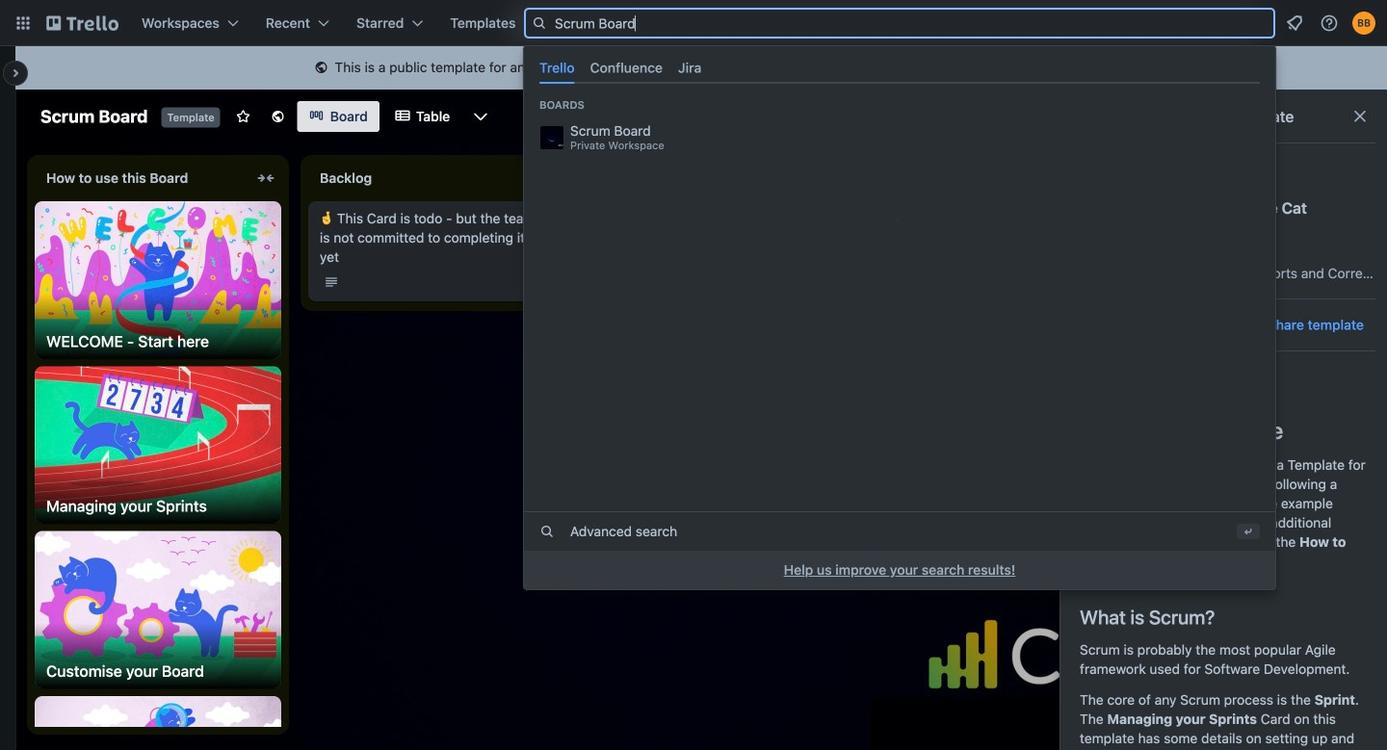 Task type: locate. For each thing, give the bounding box(es) containing it.
search image
[[532, 15, 547, 31]]

3 tab from the left
[[671, 52, 710, 84]]

Search Trello field
[[524, 8, 1276, 39]]

customize views image
[[472, 107, 491, 126]]

2 tab from the left
[[583, 52, 671, 84]]

0 notifications image
[[1284, 12, 1307, 35]]

None text field
[[35, 163, 251, 194], [308, 163, 524, 194], [35, 163, 251, 194], [308, 163, 524, 194]]

collapse list image
[[254, 167, 278, 190]]

robin warren (blue cat reports) (robinwarren) image
[[1022, 103, 1049, 130]]

back to home image
[[46, 8, 119, 39]]

tab list
[[532, 52, 1268, 84]]

1 tab from the left
[[532, 52, 583, 84]]

bob builder (bobbuilder40) image
[[1353, 12, 1376, 35]]

tab
[[532, 52, 583, 84], [583, 52, 671, 84], [671, 52, 710, 84]]



Task type: vqa. For each thing, say whether or not it's contained in the screenshot.
"text field"
yes



Task type: describe. For each thing, give the bounding box(es) containing it.
sm image
[[312, 59, 331, 78]]

advanced search image
[[540, 524, 555, 540]]

star or unstar board image
[[236, 109, 251, 124]]

primary element
[[0, 0, 1388, 46]]

public image
[[271, 109, 286, 124]]

Board name text field
[[31, 101, 158, 132]]

open information menu image
[[1320, 13, 1340, 33]]



